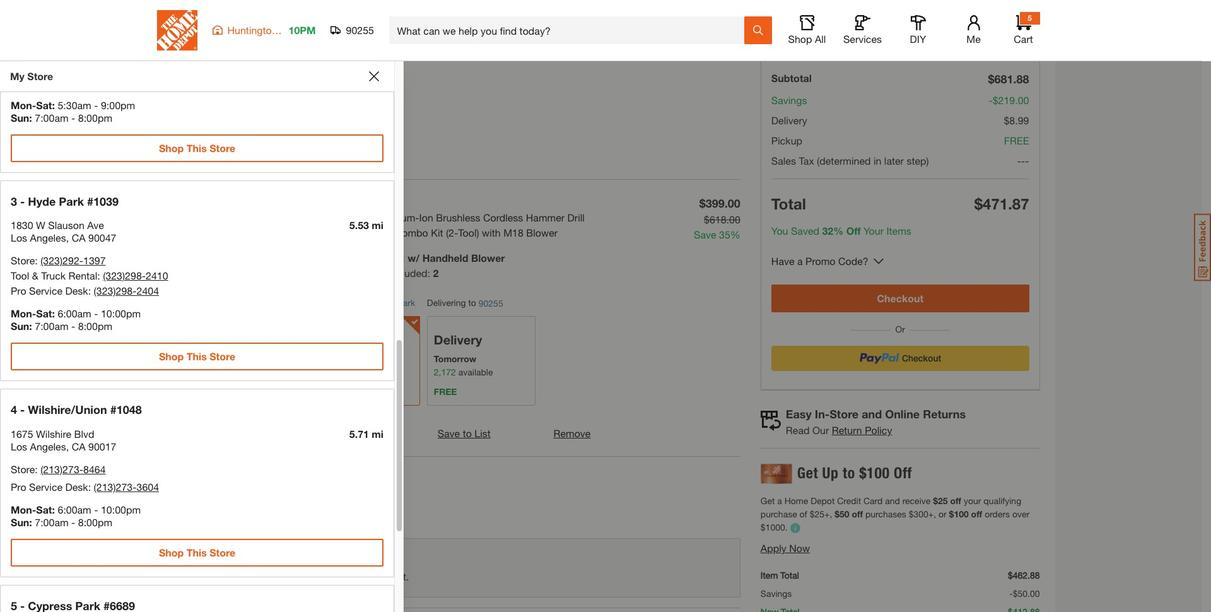 Task type: vqa. For each thing, say whether or not it's contained in the screenshot.


Task type: describe. For each thing, give the bounding box(es) containing it.
returns
[[923, 407, 966, 421]]

1
[[250, 154, 257, 167]]

1830
[[11, 219, 33, 231]]

attachment
[[312, 252, 364, 264]]

all for shop
[[815, 33, 826, 45]]

32%
[[822, 225, 844, 237]]

delivery up sales
[[772, 114, 807, 126]]

and inside easy in-store and online returns read our return policy
[[862, 407, 882, 421]]

purchase
[[761, 509, 797, 519]]

shop for shop this store button corresponding to 4 - wilshire/union # 1048
[[159, 546, 184, 558]]

2 vertical spatial and
[[885, 495, 900, 506]]

tax
[[799, 155, 814, 167]]

2,172 inside "delivery tomorrow 2,172 available"
[[434, 367, 456, 377]]

available inside ship to store dec 19 - dec 22 2,172 available
[[343, 367, 378, 377]]

angeles inside the 1830 w slauson ave los angeles , ca 90047
[[30, 232, 66, 244]]

remove all items link
[[162, 53, 241, 65]]

5
[[1028, 13, 1032, 23]]

list
[[475, 427, 491, 439]]

free for 2,172
[[434, 386, 457, 397]]

your qualifying purchase of $25+,
[[761, 495, 1022, 519]]

, inside the 1830 w slauson ave los angeles , ca 90047
[[66, 232, 69, 244]]

$399.00
[[700, 196, 741, 210]]

depot
[[811, 495, 835, 506]]

shop this store for 1039
[[159, 350, 235, 362]]

all for remove
[[202, 53, 213, 65]]

store inside easy in-store and online returns read our return policy
[[830, 407, 859, 421]]

1 horizontal spatial (213)273-
[[94, 481, 137, 493]]

diy
[[910, 33, 926, 45]]

ion
[[419, 212, 433, 224]]

$462.88
[[1008, 570, 1040, 581]]

2 horizontal spatial your
[[864, 225, 884, 237]]

2
[[433, 267, 439, 279]]

to for list
[[463, 427, 472, 439]]

mi for 1039
[[372, 219, 384, 231]]

90047
[[88, 232, 116, 244]]

1 horizontal spatial off
[[950, 495, 962, 506]]

this inside your delivery cost: $8.99 this cost covers all delivery items in your cart .
[[200, 571, 219, 583]]

a for get
[[777, 495, 782, 506]]

sales
[[772, 155, 796, 167]]

blower inside "attachment options : w/ handheld blower number of tools included : 2"
[[471, 252, 505, 264]]

for
[[337, 427, 349, 439]]

sat: inside mon-sat: 5:30am - 9:00pm sun: 7:00am - 8:00pm
[[36, 99, 55, 111]]

1 shop this store button from the top
[[11, 134, 384, 162]]

5.71 mi
[[349, 428, 384, 440]]

5.53 mi
[[349, 219, 384, 231]]

card
[[864, 495, 883, 506]]

cart
[[389, 571, 406, 583]]

shop for shop this store button associated with 3 - hyde park # 1039
[[159, 350, 184, 362]]

(2-
[[446, 227, 458, 239]]

1 vertical spatial savings
[[761, 588, 792, 599]]

$219.00
[[993, 94, 1029, 106]]

qualifying
[[984, 495, 1022, 506]]

7:00am inside mon-sat: 5:30am - 9:00pm sun: 7:00am - 8:00pm
[[35, 111, 69, 123]]

tools
[[362, 267, 386, 279]]

- inside ship to store dec 19 - dec 22 2,172 available
[[350, 353, 354, 364]]

easy
[[786, 407, 812, 421]]

5:30am
[[58, 99, 91, 111]]

receive
[[903, 495, 931, 506]]

store up cost
[[210, 546, 235, 558]]

90017
[[88, 440, 116, 452]]

2 dec from the left
[[356, 353, 373, 364]]

35%
[[719, 229, 741, 241]]

m18 fuel 18v lithium-ion brushless cordless hammer drill and impact driver combo kit (2-tool) with m18 blower
[[312, 212, 585, 239]]

(323)890-
[[103, 61, 146, 73]]

me
[[967, 33, 981, 45]]

0 horizontal spatial huntington
[[162, 154, 218, 167]]

delivery up cost
[[225, 553, 264, 565]]

$681.88
[[988, 72, 1029, 86]]

-$219.00
[[989, 94, 1029, 106]]

credit
[[837, 495, 861, 506]]

policy
[[865, 424, 892, 436]]

saved
[[791, 225, 820, 237]]

free for store
[[319, 386, 342, 397]]

blvd
[[74, 428, 94, 440]]

store right decrement icon
[[210, 350, 235, 362]]

8:00pm inside mon-sat: 5:30am - 9:00pm sun: 7:00am - 8:00pm
[[78, 111, 112, 123]]

blower inside m18 fuel 18v lithium-ion brushless cordless hammer drill and impact driver combo kit (2-tool) with m18 blower
[[526, 227, 558, 239]]

1 shop this store from the top
[[159, 142, 235, 154]]

promo
[[806, 255, 836, 267]]

cart
[[162, 9, 229, 46]]

your order
[[772, 32, 850, 49]]

park down included
[[397, 297, 415, 308]]

your inside your qualifying purchase of $25+,
[[964, 495, 981, 506]]

m18 fuel 18v lithium-ion brushless cordless hammer drill and impact driver combo kit (2-tool) with m18 blower link
[[312, 195, 591, 241]]

w
[[36, 219, 45, 231]]

0 vertical spatial savings
[[772, 94, 807, 106]]

(323)298-2410 link
[[103, 270, 168, 282]]

2 horizontal spatial off
[[971, 509, 983, 519]]

now
[[789, 542, 810, 554]]

wilshire/union
[[28, 403, 107, 417]]

18v
[[362, 212, 379, 224]]

of inside your qualifying purchase of $25+,
[[800, 509, 807, 519]]

remove for remove
[[554, 427, 591, 439]]

s
[[907, 225, 912, 237]]

save for save for later
[[312, 427, 334, 439]]

driver
[[365, 227, 392, 239]]

shop for third shop this store button from the bottom
[[159, 142, 184, 154]]

rental inside store : (323)292-1397 tool & truck rental : (323)298-2410 pro service desk : (323)298-2404
[[69, 270, 97, 282]]

, inside the 1675 wilshire blvd los angeles , ca 90017
[[66, 440, 69, 452]]

desk inside tool & truck rental : (323)890-1412 pro service desk
[[65, 76, 88, 88]]

truck inside tool & truck rental : (323)890-1412 pro service desk
[[41, 61, 66, 73]]

kit
[[431, 227, 443, 239]]

pro service desk : (213)273-3604
[[11, 481, 159, 493]]

share link
[[713, 22, 741, 33]]

1 horizontal spatial off
[[894, 464, 912, 482]]

all
[[277, 571, 287, 583]]

store : (213)273-8464
[[11, 463, 106, 475]]

product image
[[162, 195, 291, 325]]

7:00am for wilshire/union
[[35, 516, 69, 528]]

save to list link
[[438, 427, 491, 439]]

0 vertical spatial total
[[772, 195, 806, 213]]

1 horizontal spatial m18
[[504, 227, 524, 239]]

6:00am for wilshire/union
[[58, 503, 91, 515]]

0 horizontal spatial m18
[[312, 212, 332, 224]]

service inside store : (323)292-1397 tool & truck rental : (323)298-2410 pro service desk : (323)298-2404
[[29, 285, 63, 297]]

0 vertical spatial (213)273-
[[40, 463, 83, 475]]

1 horizontal spatial in
[[874, 155, 882, 167]]

store inside store : (323)292-1397 tool & truck rental : (323)298-2410 pro service desk : (323)298-2404
[[11, 254, 35, 266]]

90255 inside button
[[346, 24, 374, 36]]

in-
[[815, 407, 830, 421]]

shop all button
[[787, 15, 827, 45]]

diy button
[[898, 15, 939, 45]]

alert containing your delivery cost:
[[162, 538, 741, 598]]

decrement image
[[171, 348, 182, 358]]

services button
[[843, 15, 883, 45]]

remove all items
[[162, 53, 241, 65]]

1048
[[116, 403, 142, 417]]

get a home depot credit card and receive $25 off
[[761, 495, 962, 506]]

0 vertical spatial huntington
[[227, 24, 277, 36]]

brushless
[[436, 212, 480, 224]]

delivery inside "delivery tomorrow 2,172 available"
[[434, 333, 482, 347]]

- $50.00
[[1010, 588, 1040, 599]]

tool)
[[458, 227, 479, 239]]

or
[[939, 509, 947, 519]]

the home depot logo image
[[157, 10, 197, 50]]

0 horizontal spatial huntington park
[[227, 24, 301, 36]]

1412
[[146, 61, 168, 73]]

online
[[885, 407, 920, 421]]

shop this store for 1048
[[159, 546, 235, 558]]

order
[[809, 32, 850, 49]]

purchases
[[866, 509, 907, 519]]

your for your delivery cost: $8.99 this cost covers all delivery items in your cart .
[[200, 553, 222, 565]]

8:00pm for hyde park
[[78, 320, 112, 332]]

subtotal
[[772, 72, 812, 84]]

apply now
[[761, 542, 810, 554]]

1 horizontal spatial #
[[110, 403, 116, 417]]

0 horizontal spatial #
[[87, 194, 93, 208]]

sun: for 4
[[11, 516, 32, 528]]

$300+,
[[909, 509, 936, 519]]

delivering
[[427, 297, 466, 308]]

cart
[[1014, 33, 1033, 45]]

easy in-store and online returns read our return policy
[[786, 407, 966, 436]]

0 horizontal spatial off
[[847, 225, 861, 237]]

apply now link
[[761, 542, 810, 554]]

10:00pm for 1039
[[101, 307, 141, 319]]

mon-sat: 6:00am - 10:00pm sun: 7:00am - 8:00pm for hyde park
[[11, 307, 141, 332]]

0 horizontal spatial pickup
[[162, 129, 211, 147]]

get for get up to $100 off
[[797, 464, 818, 482]]

have a promo code? link
[[772, 254, 869, 269]]

save to list
[[438, 427, 491, 439]]

park right (5)
[[280, 24, 301, 36]]

1 vertical spatial item
[[761, 570, 778, 581]]

desk inside store : (323)292-1397 tool & truck rental : (323)298-2410 pro service desk : (323)298-2404
[[65, 285, 88, 297]]

number
[[312, 267, 348, 279]]

0 vertical spatial item
[[887, 225, 907, 237]]

store inside ship to store dec 19 - dec 22 2,172 available
[[364, 333, 397, 347]]

mi for 1048
[[372, 428, 384, 440]]

credit card icon image
[[761, 464, 792, 484]]

7:00am for hyde
[[35, 320, 69, 332]]

mon- inside mon-sat: 5:30am - 9:00pm sun: 7:00am - 8:00pm
[[11, 99, 36, 111]]

1 horizontal spatial $100
[[949, 509, 969, 519]]

cost:
[[267, 553, 292, 565]]



Task type: locate. For each thing, give the bounding box(es) containing it.
0 horizontal spatial blower
[[471, 252, 505, 264]]

pickup up huntington park ( 1 item )
[[162, 129, 211, 147]]

7:00am down store : (323)292-1397 tool & truck rental : (323)298-2410 pro service desk : (323)298-2404
[[35, 320, 69, 332]]

in left the later
[[874, 155, 882, 167]]

off
[[950, 495, 962, 506], [852, 509, 863, 519], [971, 509, 983, 519]]

1 vertical spatial #
[[110, 403, 116, 417]]

mon-sat: 6:00am - 10:00pm sun: 7:00am - 8:00pm for wilshire/union
[[11, 503, 141, 528]]

fuel
[[334, 212, 359, 224]]

1 2,172 from the left
[[319, 367, 341, 377]]

2 vertical spatial 8:00pm
[[78, 516, 112, 528]]

m18 down cordless
[[504, 227, 524, 239]]

1 horizontal spatial your
[[772, 32, 804, 49]]

to right the up
[[843, 464, 855, 482]]

shop this store button for 4 - wilshire/union # 1048
[[11, 539, 384, 567]]

1 10:00pm from the top
[[101, 307, 141, 319]]

slauson
[[48, 219, 84, 231]]

truck inside store : (323)292-1397 tool & truck rental : (323)298-2410 pro service desk : (323)298-2404
[[41, 270, 66, 282]]

service down store : (213)273-8464
[[29, 481, 63, 493]]

huntington down tools
[[351, 297, 395, 308]]

3 desk from the top
[[65, 481, 88, 493]]

2 service from the top
[[29, 285, 63, 297]]

feedback link image
[[1194, 213, 1211, 281]]

10:00pm
[[101, 307, 141, 319], [101, 503, 141, 515]]

ca inside the 1675 wilshire blvd los angeles , ca 90017
[[72, 440, 86, 452]]

store up 22
[[364, 333, 397, 347]]

3 sun: from the top
[[11, 516, 32, 528]]

(323)298-
[[103, 270, 146, 282], [94, 285, 137, 297]]

0 vertical spatial a
[[798, 255, 803, 267]]

90255 up drawer close icon
[[346, 24, 374, 36]]

delivery up "tomorrow"
[[434, 333, 482, 347]]

1 horizontal spatial all
[[815, 33, 826, 45]]

service inside tool & truck rental : (323)890-1412 pro service desk
[[29, 76, 63, 88]]

1 6:00am from the top
[[58, 307, 91, 319]]

increment image
[[272, 348, 282, 358]]

huntington up items
[[227, 24, 277, 36]]

delivering to 90255
[[427, 297, 503, 309]]

1 horizontal spatial blower
[[526, 227, 558, 239]]

1 vertical spatial mon-
[[11, 307, 36, 319]]

shop all
[[788, 33, 826, 45]]

mon-sat: 6:00am - 10:00pm sun: 7:00am - 8:00pm
[[11, 307, 141, 332], [11, 503, 141, 528]]

sat: down the (323)292- in the left of the page
[[36, 307, 55, 319]]

& inside tool & truck rental : (323)890-1412 pro service desk
[[32, 61, 38, 73]]

mi right 5.53
[[372, 219, 384, 231]]

0 vertical spatial huntington park
[[227, 24, 301, 36]]

(213)273- up pro service desk : (213)273-3604
[[40, 463, 83, 475]]

0 vertical spatial desk
[[65, 76, 88, 88]]

2 2,172 from the left
[[434, 367, 456, 377]]

2 7:00am from the top
[[35, 320, 69, 332]]

ca inside the 1830 w slauson ave los angeles , ca 90047
[[72, 232, 86, 244]]

$8.99 right cost:
[[295, 553, 320, 565]]

your up subtotal
[[772, 32, 804, 49]]

$8.99 inside your delivery cost: $8.99 this cost covers all delivery items in your cart .
[[295, 553, 320, 565]]

to inside ship to store dec 19 - dec 22 2,172 available
[[349, 333, 361, 347]]

to for store
[[349, 333, 361, 347]]

sat: down store : (213)273-8464
[[36, 503, 55, 515]]

rental up 5:30am
[[69, 61, 97, 73]]

1 horizontal spatial item
[[887, 225, 907, 237]]

1 angeles from the top
[[30, 232, 66, 244]]

1 , from the top
[[66, 232, 69, 244]]

1 vertical spatial angeles
[[30, 440, 66, 452]]

in right items
[[356, 571, 364, 583]]

2 horizontal spatial save
[[694, 229, 716, 241]]

of left tools
[[351, 267, 359, 279]]

total down apply now link
[[781, 570, 799, 581]]

1 horizontal spatial huntington park
[[351, 297, 415, 308]]

2 10:00pm from the top
[[101, 503, 141, 515]]

pro inside tool & truck rental : (323)890-1412 pro service desk
[[11, 76, 26, 88]]

(213)273- down 8464
[[94, 481, 137, 493]]

1 vertical spatial $100
[[949, 509, 969, 519]]

ave
[[87, 219, 104, 231]]

---
[[1018, 155, 1029, 167]]

2 , from the top
[[66, 440, 69, 452]]

1 horizontal spatial huntington
[[227, 24, 277, 36]]

angeles down w
[[30, 232, 66, 244]]

store up return
[[830, 407, 859, 421]]

item
[[887, 225, 907, 237], [761, 570, 778, 581]]

1 8:00pm from the top
[[78, 111, 112, 123]]

0 horizontal spatial 2,172
[[319, 367, 341, 377]]

2 mon-sat: 6:00am - 10:00pm sun: 7:00am - 8:00pm from the top
[[11, 503, 141, 528]]

available
[[343, 367, 378, 377], [459, 367, 493, 377]]

drill
[[568, 212, 585, 224]]

1 vertical spatial ,
[[66, 440, 69, 452]]

(323)292-1397 link
[[40, 254, 106, 266]]

1 vertical spatial huntington park
[[351, 297, 415, 308]]

park up slauson
[[59, 194, 84, 208]]

0 vertical spatial your
[[772, 32, 804, 49]]

save for save to list
[[438, 427, 460, 439]]

2 vertical spatial shop this store button
[[11, 539, 384, 567]]

all left services
[[815, 33, 826, 45]]

$50 off purchases $300+, or $100 off
[[835, 509, 983, 519]]

mi right 5.71 on the bottom left of the page
[[372, 428, 384, 440]]

0 vertical spatial 6:00am
[[58, 307, 91, 319]]

in inside your delivery cost: $8.99 this cost covers all delivery items in your cart .
[[356, 571, 364, 583]]

tool inside store : (323)292-1397 tool & truck rental : (323)298-2410 pro service desk : (323)298-2404
[[11, 270, 29, 282]]

items
[[328, 571, 353, 583]]

2 sat: from the top
[[36, 307, 55, 319]]

get for get a home depot credit card and receive $25 off
[[761, 495, 775, 506]]

0 horizontal spatial save
[[312, 427, 334, 439]]

0 vertical spatial truck
[[41, 61, 66, 73]]

sat: left 5:30am
[[36, 99, 55, 111]]

rental down '(323)292-1397' link
[[69, 270, 97, 282]]

your
[[964, 495, 981, 506], [366, 571, 386, 583]]

0 horizontal spatial off
[[852, 509, 863, 519]]

1397
[[83, 254, 106, 266]]

off down get a home depot credit card and receive $25 off
[[852, 509, 863, 519]]

2,172
[[319, 367, 341, 377], [434, 367, 456, 377]]

store down 1830
[[11, 254, 35, 266]]

-
[[989, 94, 993, 106], [94, 99, 98, 111], [71, 111, 75, 123], [1018, 155, 1022, 167], [1022, 155, 1025, 167], [1025, 155, 1029, 167], [20, 194, 25, 208], [94, 307, 98, 319], [71, 320, 75, 332], [350, 353, 354, 364], [20, 403, 25, 417], [94, 503, 98, 515], [71, 516, 75, 528], [1010, 588, 1013, 599]]

1 vertical spatial $8.99
[[295, 553, 320, 565]]

90255 right delivering
[[479, 298, 503, 309]]

delivery tomorrow 2,172 available
[[434, 333, 493, 377]]

1 horizontal spatial save
[[438, 427, 460, 439]]

impact
[[331, 227, 363, 239]]

1 los from the top
[[11, 232, 27, 244]]

2 vertical spatial sat:
[[36, 503, 55, 515]]

1 vertical spatial huntington
[[162, 154, 218, 167]]

dec left 19 at left bottom
[[319, 353, 335, 364]]

all inside shop all button
[[815, 33, 826, 45]]

3 service from the top
[[29, 481, 63, 493]]

1 desk from the top
[[65, 76, 88, 88]]

cart (5)
[[162, 9, 272, 46]]

to left 90255 link
[[468, 297, 476, 308]]

3 sat: from the top
[[36, 503, 55, 515]]

10:00pm for 1048
[[101, 503, 141, 515]]

1 mon-sat: 6:00am - 10:00pm sun: 7:00am - 8:00pm from the top
[[11, 307, 141, 332]]

m18 left fuel
[[312, 212, 332, 224]]

0 horizontal spatial and
[[312, 227, 329, 239]]

2 6:00am from the top
[[58, 503, 91, 515]]

and up policy
[[862, 407, 882, 421]]

off
[[847, 225, 861, 237], [894, 464, 912, 482]]

of inside "attachment options : w/ handheld blower number of tools included : 2"
[[351, 267, 359, 279]]

truck down the (323)292- in the left of the page
[[41, 270, 66, 282]]

2 shop this store button from the top
[[11, 343, 384, 371]]

service down the (323)292- in the left of the page
[[29, 285, 63, 297]]

1 vertical spatial ca
[[72, 440, 86, 452]]

a right have on the right top of page
[[798, 255, 803, 267]]

& inside store : (323)292-1397 tool & truck rental : (323)298-2410 pro service desk : (323)298-2404
[[32, 270, 38, 282]]

1 vertical spatial desk
[[65, 285, 88, 297]]

(323)298-2404 link
[[94, 285, 159, 297]]

hyde
[[28, 194, 56, 208]]

2 available from the left
[[459, 367, 493, 377]]

a for have
[[798, 255, 803, 267]]

to inside delivering to 90255
[[468, 297, 476, 308]]

tool & truck rental : (323)890-1412 pro service desk
[[11, 61, 168, 88]]

2 shop this store from the top
[[159, 350, 235, 362]]

1 vertical spatial off
[[894, 464, 912, 482]]

2,172 down "tomorrow"
[[434, 367, 456, 377]]

of down home at the right of page
[[800, 509, 807, 519]]

a up purchase in the bottom right of the page
[[777, 495, 782, 506]]

2 desk from the top
[[65, 285, 88, 297]]

delivery right all in the bottom of the page
[[290, 571, 326, 583]]

drawer close image
[[369, 71, 379, 81]]

0 horizontal spatial dec
[[319, 353, 335, 364]]

0 horizontal spatial your
[[366, 571, 386, 583]]

tool inside tool & truck rental : (323)890-1412 pro service desk
[[11, 61, 29, 73]]

2 8:00pm from the top
[[78, 320, 112, 332]]

0 vertical spatial sun:
[[11, 111, 32, 123]]

0 vertical spatial (323)298-
[[103, 270, 146, 282]]

1 horizontal spatial free
[[434, 386, 457, 397]]

store : (323)292-1397 tool & truck rental : (323)298-2410 pro service desk : (323)298-2404
[[11, 254, 168, 297]]

all left items
[[202, 53, 213, 65]]

2 vertical spatial your
[[200, 553, 222, 565]]

or
[[891, 324, 910, 334]]

1 vertical spatial all
[[202, 53, 213, 65]]

service right my
[[29, 76, 63, 88]]

0 vertical spatial $8.99
[[1004, 114, 1029, 126]]

you saved 32% off your item s
[[772, 225, 912, 237]]

1 horizontal spatial pickup
[[772, 134, 803, 146]]

1 rental from the top
[[69, 61, 97, 73]]

credit offer details image
[[790, 523, 800, 533]]

0 vertical spatial rental
[[69, 61, 97, 73]]

available down 19 at left bottom
[[343, 367, 378, 377]]

huntington park ( 1 item )
[[162, 154, 288, 167]]

1 vertical spatial (323)298-
[[94, 285, 137, 297]]

rental inside tool & truck rental : (323)890-1412 pro service desk
[[69, 61, 97, 73]]

(323)292-
[[40, 254, 83, 266]]

& down w
[[32, 270, 38, 282]]

checkout button
[[772, 285, 1029, 312]]

sat: for hyde
[[36, 307, 55, 319]]

combo
[[395, 227, 428, 239]]

1 vertical spatial pro
[[11, 285, 26, 297]]

1 vertical spatial service
[[29, 285, 63, 297]]

2 horizontal spatial huntington
[[351, 297, 395, 308]]

1 vertical spatial shop this store
[[159, 350, 235, 362]]

3604
[[137, 481, 159, 493]]

shop
[[788, 33, 812, 45], [159, 142, 184, 154], [159, 350, 184, 362], [159, 546, 184, 558]]

6:00am down store : (323)292-1397 tool & truck rental : (323)298-2410 pro service desk : (323)298-2404
[[58, 307, 91, 319]]

0 vertical spatial $100
[[859, 464, 890, 482]]

,
[[66, 232, 69, 244], [66, 440, 69, 452]]

mon-sat: 6:00am - 10:00pm sun: 7:00am - 8:00pm down store : (323)292-1397 tool & truck rental : (323)298-2410 pro service desk : (323)298-2404
[[11, 307, 141, 332]]

1 vertical spatial remove
[[554, 427, 591, 439]]

2 pro from the top
[[11, 285, 26, 297]]

home
[[785, 495, 808, 506]]

7:00am down pro service desk : (213)273-3604
[[35, 516, 69, 528]]

park left (
[[221, 154, 244, 167]]

2 truck from the top
[[41, 270, 66, 282]]

pro inside store : (323)292-1397 tool & truck rental : (323)298-2410 pro service desk : (323)298-2404
[[11, 285, 26, 297]]

off right $25 at the bottom right
[[950, 495, 962, 506]]

get up to $100 off
[[797, 464, 912, 482]]

8:00pm down 5:30am
[[78, 111, 112, 123]]

5.53
[[349, 219, 369, 231]]

1 vertical spatial your
[[366, 571, 386, 583]]

$25
[[933, 495, 948, 506]]

1 sat: from the top
[[36, 99, 55, 111]]

1 dec from the left
[[319, 353, 335, 364]]

.
[[406, 571, 409, 583]]

1 & from the top
[[32, 61, 38, 73]]

0 vertical spatial #
[[87, 194, 93, 208]]

me button
[[954, 15, 994, 45]]

$100 right the or
[[949, 509, 969, 519]]

store right my
[[27, 70, 53, 82]]

& right my
[[32, 61, 38, 73]]

10:00pm down (213)273-3604 link
[[101, 503, 141, 515]]

items
[[216, 53, 241, 65]]

$100 up card
[[859, 464, 890, 482]]

1 sun: from the top
[[11, 111, 32, 123]]

90255 link
[[479, 297, 503, 310]]

tool
[[11, 61, 29, 73], [11, 270, 29, 282]]

1 ca from the top
[[72, 232, 86, 244]]

ca down blvd
[[72, 440, 86, 452]]

huntington park down tools
[[351, 297, 415, 308]]

2 angeles from the top
[[30, 440, 66, 452]]

1 mon- from the top
[[11, 99, 36, 111]]

What can we help you find today? search field
[[397, 17, 744, 44]]

free down 19 at left bottom
[[319, 386, 342, 397]]

to for 90255
[[468, 297, 476, 308]]

90255 inside delivering to 90255
[[479, 298, 503, 309]]

None text field
[[191, 340, 263, 368]]

(213)273-
[[40, 463, 83, 475], [94, 481, 137, 493]]

available down "tomorrow"
[[459, 367, 493, 377]]

los
[[11, 232, 27, 244], [11, 440, 27, 452]]

to left list on the bottom of page
[[463, 427, 472, 439]]

blower down hammer
[[526, 227, 558, 239]]

orders over $1000.
[[761, 509, 1030, 533]]

(213)273-8464 link
[[40, 463, 106, 475]]

1675 wilshire blvd los angeles , ca 90017
[[11, 428, 116, 452]]

in
[[874, 155, 882, 167], [356, 571, 364, 583]]

store left (
[[210, 142, 235, 154]]

ca
[[72, 232, 86, 244], [72, 440, 86, 452]]

2 & from the top
[[32, 270, 38, 282]]

0 vertical spatial shop this store button
[[11, 134, 384, 162]]

2 vertical spatial pro
[[11, 481, 26, 493]]

3 shop this store button from the top
[[11, 539, 384, 567]]

2 horizontal spatial free
[[1004, 134, 1029, 146]]

1 pro from the top
[[11, 76, 26, 88]]

2 mon- from the top
[[11, 307, 36, 319]]

1 mi from the top
[[372, 219, 384, 231]]

2 horizontal spatial and
[[885, 495, 900, 506]]

$50
[[835, 509, 850, 519]]

and left impact
[[312, 227, 329, 239]]

3 pro from the top
[[11, 481, 26, 493]]

#
[[87, 194, 93, 208], [110, 403, 116, 417]]

up
[[822, 464, 839, 482]]

1 vertical spatial total
[[781, 570, 799, 581]]

2 vertical spatial service
[[29, 481, 63, 493]]

1 vertical spatial 90255
[[479, 298, 503, 309]]

6:00am for hyde park
[[58, 307, 91, 319]]

and inside m18 fuel 18v lithium-ion brushless cordless hammer drill and impact driver combo kit (2-tool) with m18 blower
[[312, 227, 329, 239]]

truck right my
[[41, 61, 66, 73]]

free down "tomorrow"
[[434, 386, 457, 397]]

mon-
[[11, 99, 36, 111], [11, 307, 36, 319], [11, 503, 36, 515]]

9:00pm
[[101, 99, 135, 111]]

save inside button
[[312, 427, 334, 439]]

(323)298- down (323)298-2410 link at the left top
[[94, 285, 137, 297]]

sat: for wilshire/union
[[36, 503, 55, 515]]

pickup up sales
[[772, 134, 803, 146]]

2 vertical spatial desk
[[65, 481, 88, 493]]

0 horizontal spatial your
[[200, 553, 222, 565]]

10:00pm down "(323)298-2404" link at top
[[101, 307, 141, 319]]

3 shop this store from the top
[[159, 546, 235, 558]]

$1000.
[[761, 522, 788, 533]]

2 tool from the top
[[11, 270, 29, 282]]

angeles down wilshire
[[30, 440, 66, 452]]

los down 1830
[[11, 232, 27, 244]]

save inside '$399.00 $618.00 save 35%'
[[694, 229, 716, 241]]

0 vertical spatial 8:00pm
[[78, 111, 112, 123]]

return
[[832, 424, 862, 436]]

3 8:00pm from the top
[[78, 516, 112, 528]]

mon- for wilshire/union
[[11, 503, 36, 515]]

0 vertical spatial all
[[815, 33, 826, 45]]

0 vertical spatial m18
[[312, 212, 332, 224]]

angeles inside the 1675 wilshire blvd los angeles , ca 90017
[[30, 440, 66, 452]]

desk
[[65, 76, 88, 88], [65, 285, 88, 297], [65, 481, 88, 493]]

blower down with
[[471, 252, 505, 264]]

your left qualifying on the right bottom
[[964, 495, 981, 506]]

apply
[[761, 542, 787, 554]]

1 vertical spatial 7:00am
[[35, 320, 69, 332]]

save left for
[[312, 427, 334, 439]]

desk down '(213)273-8464' "link"
[[65, 481, 88, 493]]

code?
[[838, 255, 869, 267]]

1 truck from the top
[[41, 61, 66, 73]]

available inside "delivery tomorrow 2,172 available"
[[459, 367, 493, 377]]

2 vertical spatial huntington
[[351, 297, 395, 308]]

$399.00 $618.00 save 35%
[[694, 196, 741, 241]]

your left s at the top right
[[864, 225, 884, 237]]

save
[[694, 229, 716, 241], [312, 427, 334, 439], [438, 427, 460, 439]]

1 horizontal spatial $8.99
[[1004, 114, 1029, 126]]

0 horizontal spatial $100
[[859, 464, 890, 482]]

0 horizontal spatial of
[[351, 267, 359, 279]]

store down 1675 on the bottom of page
[[11, 463, 35, 475]]

0 vertical spatial &
[[32, 61, 38, 73]]

mon-sat: 6:00am - 10:00pm sun: 7:00am - 8:00pm down pro service desk : (213)273-3604
[[11, 503, 141, 528]]

3 mon- from the top
[[11, 503, 36, 515]]

alert
[[162, 538, 741, 598]]

8:00pm down pro service desk : (213)273-3604
[[78, 516, 112, 528]]

los inside the 1830 w slauson ave los angeles , ca 90047
[[11, 232, 27, 244]]

0 vertical spatial tool
[[11, 61, 29, 73]]

checkout
[[877, 292, 924, 304]]

2 ca from the top
[[72, 440, 86, 452]]

2 mi from the top
[[372, 428, 384, 440]]

1 service from the top
[[29, 76, 63, 88]]

1 vertical spatial a
[[777, 495, 782, 506]]

your inside your delivery cost: $8.99 this cost covers all delivery items in your cart .
[[200, 553, 222, 565]]

get left the up
[[797, 464, 818, 482]]

2 vertical spatial 7:00am
[[35, 516, 69, 528]]

0 horizontal spatial in
[[356, 571, 364, 583]]

sun: inside mon-sat: 5:30am - 9:00pm sun: 7:00am - 8:00pm
[[11, 111, 32, 123]]

save down $618.00
[[694, 229, 716, 241]]

my store
[[10, 70, 53, 82]]

and up purchases
[[885, 495, 900, 506]]

0 vertical spatial off
[[847, 225, 861, 237]]

2 sun: from the top
[[11, 320, 32, 332]]

0 vertical spatial 90255
[[346, 24, 374, 36]]

your inside your delivery cost: $8.99 this cost covers all delivery items in your cart .
[[366, 571, 386, 583]]

1 horizontal spatial 90255
[[479, 298, 503, 309]]

1 horizontal spatial and
[[862, 407, 882, 421]]

your for your order
[[772, 32, 804, 49]]

desk down '(323)292-1397' link
[[65, 285, 88, 297]]

los inside the 1675 wilshire blvd los angeles , ca 90017
[[11, 440, 27, 452]]

$8.99 down the $219.00
[[1004, 114, 1029, 126]]

1 horizontal spatial remove
[[554, 427, 591, 439]]

huntington
[[227, 24, 277, 36], [162, 154, 218, 167], [351, 297, 395, 308]]

1 7:00am from the top
[[35, 111, 69, 123]]

2 vertical spatial shop this store
[[159, 546, 235, 558]]

0 vertical spatial 10:00pm
[[101, 307, 141, 319]]

share
[[718, 22, 741, 33]]

)
[[282, 154, 285, 167]]

2 rental from the top
[[69, 270, 97, 282]]

0 vertical spatial service
[[29, 76, 63, 88]]

1 vertical spatial rental
[[69, 270, 97, 282]]

1 tool from the top
[[11, 61, 29, 73]]

1 vertical spatial sat:
[[36, 307, 55, 319]]

1 available from the left
[[343, 367, 378, 377]]

mon- for hyde
[[11, 307, 36, 319]]

your left cart
[[366, 571, 386, 583]]

sun: for 3
[[11, 320, 32, 332]]

sales tax (determined in later step)
[[772, 155, 929, 167]]

0 vertical spatial ca
[[72, 232, 86, 244]]

$25+,
[[810, 509, 832, 519]]

to right ship
[[349, 333, 361, 347]]

shop this store button for 3 - hyde park # 1039
[[11, 343, 384, 371]]

# up 90017
[[110, 403, 116, 417]]

remove for remove all items
[[162, 53, 199, 65]]

your up cost
[[200, 553, 222, 565]]

get up purchase in the bottom right of the page
[[761, 495, 775, 506]]

have
[[772, 255, 795, 267]]

desk up 5:30am
[[65, 76, 88, 88]]

3
[[11, 194, 17, 208]]

huntington left (
[[162, 154, 218, 167]]

2 los from the top
[[11, 440, 27, 452]]

0 vertical spatial in
[[874, 155, 882, 167]]

3 7:00am from the top
[[35, 516, 69, 528]]

: inside tool & truck rental : (323)890-1412 pro service desk
[[97, 61, 100, 73]]

1 vertical spatial get
[[761, 495, 775, 506]]

0 horizontal spatial free
[[319, 386, 342, 397]]

1 vertical spatial of
[[800, 509, 807, 519]]

have a promo code?
[[772, 255, 869, 267]]

huntington park button
[[351, 297, 415, 308]]

0 vertical spatial get
[[797, 464, 818, 482]]

savings down subtotal
[[772, 94, 807, 106]]

8:00pm for wilshire/union
[[78, 516, 112, 528]]

2,172 inside ship to store dec 19 - dec 22 2,172 available
[[319, 367, 341, 377]]

(323)298- up "(323)298-2404" link at top
[[103, 270, 146, 282]]



